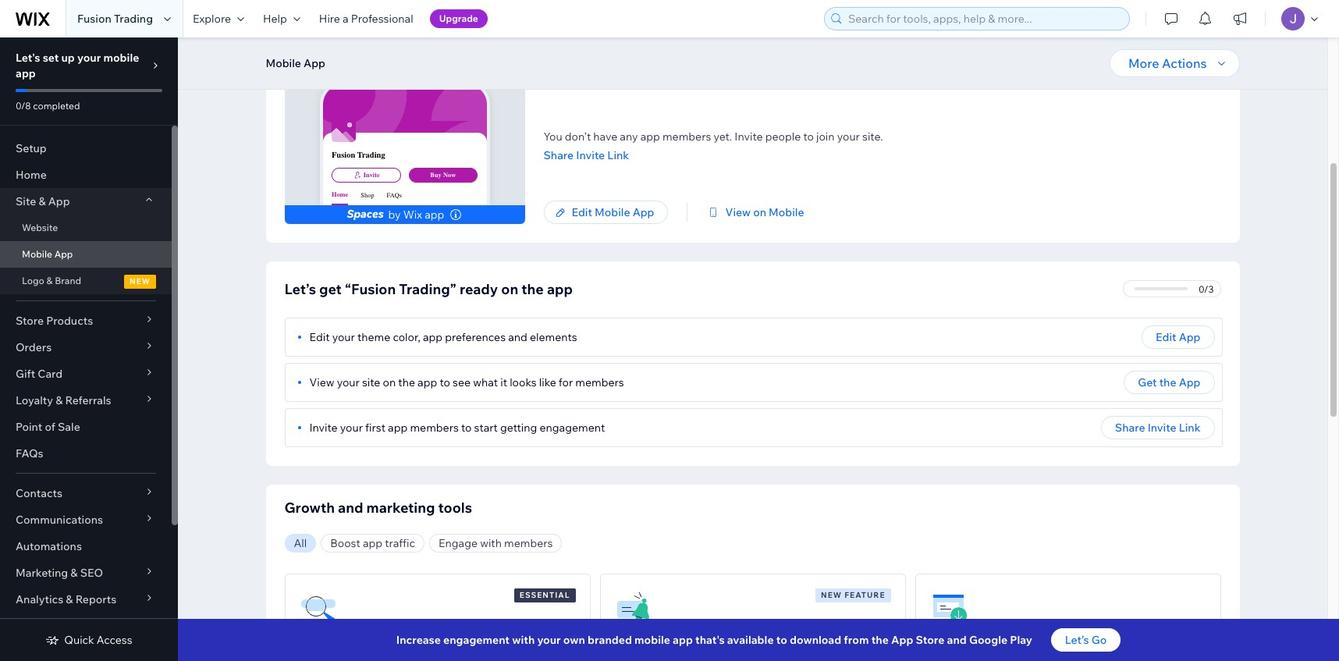 Task type: vqa. For each thing, say whether or not it's contained in the screenshot.
second 20,
no



Task type: locate. For each thing, give the bounding box(es) containing it.
hire a professional link
[[310, 0, 423, 37]]

mobile inside the edit mobile app button
[[595, 205, 630, 219]]

let's left get
[[285, 280, 316, 298]]

theme
[[357, 330, 391, 344]]

0 vertical spatial fusion trading
[[77, 12, 153, 26]]

share
[[544, 148, 574, 162], [1115, 421, 1145, 435]]

& right loyalty
[[56, 393, 63, 407]]

0 vertical spatial on
[[753, 205, 766, 219]]

home inside sidebar 'element'
[[16, 168, 47, 182]]

mobile inside mobile app link
[[22, 248, 52, 260]]

store products
[[16, 314, 93, 328]]

edit inside button
[[572, 205, 592, 219]]

1 horizontal spatial share invite link button
[[1101, 416, 1215, 439]]

from
[[844, 633, 869, 647]]

engagement down for
[[540, 421, 605, 435]]

0 horizontal spatial store
[[16, 314, 44, 328]]

buy
[[430, 172, 442, 179]]

0 horizontal spatial trading
[[114, 12, 153, 26]]

mobile app inside sidebar 'element'
[[22, 248, 73, 260]]

0 vertical spatial engagement
[[540, 421, 605, 435]]

fusion trading
[[77, 12, 153, 26], [332, 150, 385, 160]]

& inside popup button
[[39, 194, 46, 208]]

& for analytics
[[66, 592, 73, 606]]

invite down don't
[[576, 148, 605, 162]]

0 horizontal spatial mobile
[[103, 51, 139, 65]]

0/8
[[16, 100, 31, 112]]

widget
[[1088, 635, 1129, 650]]

see
[[453, 375, 471, 389]]

1 vertical spatial and
[[338, 499, 363, 517]]

app left see
[[418, 375, 437, 389]]

store inside popup button
[[16, 314, 44, 328]]

1 vertical spatial engagement
[[443, 633, 510, 647]]

faqs
[[387, 192, 402, 199], [16, 446, 43, 461]]

marketing & seo button
[[0, 560, 172, 586]]

share invite link button
[[544, 148, 883, 162], [1101, 416, 1215, 439]]

view for view your site on the app to see what it looks like for members
[[309, 375, 334, 389]]

gift card button
[[0, 361, 172, 387]]

more actions
[[1129, 55, 1207, 71]]

to inside you don't have any app members yet. invite people to join your site. share invite link
[[803, 130, 814, 144]]

help button
[[254, 0, 310, 37]]

view on mobile
[[725, 205, 804, 219]]

link down any
[[608, 148, 629, 162]]

1 vertical spatial faqs
[[16, 446, 43, 461]]

1 horizontal spatial let's
[[1065, 633, 1089, 647]]

members
[[663, 130, 711, 144], [576, 375, 624, 389], [410, 421, 459, 435], [504, 536, 553, 550]]

Search for tools, apps, help & more... field
[[844, 8, 1125, 30]]

1 horizontal spatial trading
[[357, 150, 385, 160]]

2 vertical spatial and
[[947, 633, 967, 647]]

your
[[77, 51, 101, 65], [837, 130, 860, 144], [332, 330, 355, 344], [337, 375, 360, 389], [340, 421, 363, 435], [537, 633, 561, 647]]

& left reports
[[66, 592, 73, 606]]

0 horizontal spatial view
[[309, 375, 334, 389]]

trading up the let's set up your mobile app
[[114, 12, 153, 26]]

&
[[39, 194, 46, 208], [46, 275, 53, 286], [56, 393, 63, 407], [70, 566, 78, 580], [66, 592, 73, 606]]

edit down get
[[309, 330, 330, 344]]

app down let's
[[16, 66, 36, 80]]

app inside 'button'
[[1179, 330, 1201, 344]]

mobile app
[[266, 56, 325, 70], [22, 248, 73, 260]]

automations
[[16, 539, 82, 553]]

up
[[61, 51, 75, 65]]

0/3
[[1199, 283, 1214, 295]]

fusion trading up the let's set up your mobile app
[[77, 12, 153, 26]]

by
[[388, 208, 401, 222]]

view your site on the app to see what it looks like for members
[[309, 375, 624, 389]]

0 horizontal spatial edit
[[309, 330, 330, 344]]

& left "seo"
[[70, 566, 78, 580]]

0 horizontal spatial on
[[383, 375, 396, 389]]

1 vertical spatial new
[[821, 590, 842, 600]]

0 vertical spatial with
[[480, 536, 502, 550]]

faqs down point
[[16, 446, 43, 461]]

1 horizontal spatial store
[[916, 633, 945, 647]]

upgrade
[[439, 12, 478, 24]]

gift
[[16, 367, 35, 381]]

gift card
[[16, 367, 63, 381]]

view left 'site'
[[309, 375, 334, 389]]

app up website
[[48, 194, 70, 208]]

with right engage
[[480, 536, 502, 550]]

0 vertical spatial mobile
[[103, 51, 139, 65]]

app inside the let's set up your mobile app
[[16, 66, 36, 80]]

& for logo
[[46, 275, 53, 286]]

site & app
[[16, 194, 70, 208]]

with down essential
[[512, 633, 535, 647]]

share down you
[[544, 148, 574, 162]]

invite left first
[[309, 421, 338, 435]]

1 vertical spatial mobile app
[[22, 248, 73, 260]]

mobile down website
[[22, 248, 52, 260]]

1 vertical spatial fusion
[[332, 150, 355, 160]]

view down you don't have any app members yet. invite people to join your site. share invite link
[[725, 205, 751, 219]]

download the mobile app widget heading
[[930, 633, 1129, 652]]

on
[[753, 205, 766, 219], [501, 280, 518, 298], [383, 375, 396, 389]]

feature
[[845, 590, 886, 600]]

website link
[[0, 215, 172, 241]]

app right any
[[641, 130, 660, 144]]

have
[[593, 130, 618, 144]]

set
[[43, 51, 59, 65]]

1 vertical spatial share invite link button
[[1101, 416, 1215, 439]]

let's left go
[[1065, 633, 1089, 647]]

the right download
[[993, 635, 1013, 650]]

link down get the app
[[1179, 421, 1201, 435]]

share invite link button down yet.
[[544, 148, 883, 162]]

1 vertical spatial mobile
[[635, 633, 670, 647]]

marketing
[[367, 499, 435, 517]]

and up boost
[[338, 499, 363, 517]]

mobile app inside button
[[266, 56, 325, 70]]

app inside you don't have any app members yet. invite people to join your site. share invite link
[[641, 130, 660, 144]]

own
[[563, 633, 585, 647]]

your right up on the left
[[77, 51, 101, 65]]

0 horizontal spatial home
[[16, 168, 47, 182]]

site
[[16, 194, 36, 208]]

1 vertical spatial home
[[332, 191, 348, 198]]

0 horizontal spatial new
[[130, 276, 151, 286]]

& for loyalty
[[56, 393, 63, 407]]

boost
[[330, 536, 360, 550]]

home down 'setup'
[[16, 168, 47, 182]]

0 vertical spatial trading
[[114, 12, 153, 26]]

let's
[[16, 51, 40, 65]]

let's inside button
[[1065, 633, 1089, 647]]

0 horizontal spatial mobile app
[[22, 248, 73, 260]]

the
[[522, 280, 544, 298], [398, 375, 415, 389], [1160, 375, 1177, 389], [872, 633, 889, 647], [993, 635, 1013, 650]]

and left google
[[947, 633, 967, 647]]

mobile app down help button
[[266, 56, 325, 70]]

to left "join"
[[803, 130, 814, 144]]

1 horizontal spatial fusion trading
[[332, 150, 385, 160]]

2 vertical spatial on
[[383, 375, 396, 389]]

0 vertical spatial share invite link button
[[544, 148, 883, 162]]

mobile inside download the mobile app widget heading
[[1016, 635, 1057, 650]]

0 vertical spatial share
[[544, 148, 574, 162]]

& right logo
[[46, 275, 53, 286]]

store
[[16, 314, 44, 328], [916, 633, 945, 647]]

edit up get the app button
[[1156, 330, 1177, 344]]

edit down don't
[[572, 205, 592, 219]]

store left google
[[916, 633, 945, 647]]

1 horizontal spatial fusion
[[332, 150, 355, 160]]

0 vertical spatial new
[[130, 276, 151, 286]]

1 horizontal spatial edit
[[572, 205, 592, 219]]

1 horizontal spatial home
[[332, 191, 348, 198]]

1 horizontal spatial mobile app
[[266, 56, 325, 70]]

notifications
[[647, 635, 723, 650]]

0 horizontal spatial engagement
[[443, 633, 510, 647]]

0 vertical spatial home
[[16, 168, 47, 182]]

0 vertical spatial store
[[16, 314, 44, 328]]

get
[[319, 280, 342, 298]]

mobile
[[103, 51, 139, 65], [635, 633, 670, 647]]

trading up home shop faqs
[[357, 150, 385, 160]]

home left shop
[[332, 191, 348, 198]]

with
[[480, 536, 502, 550], [512, 633, 535, 647]]

engagement right increase
[[443, 633, 510, 647]]

home inside home shop faqs
[[332, 191, 348, 198]]

live
[[558, 77, 579, 91]]

app up get the app
[[1179, 330, 1201, 344]]

mobile app up logo & brand
[[22, 248, 73, 260]]

share inside you don't have any app members yet. invite people to join your site. share invite link
[[544, 148, 574, 162]]

store up the 'orders'
[[16, 314, 44, 328]]

0 horizontal spatial share
[[544, 148, 574, 162]]

google
[[969, 633, 1008, 647]]

edit app
[[1156, 330, 1201, 344]]

0 horizontal spatial fusion
[[77, 12, 111, 26]]

1 vertical spatial view
[[309, 375, 334, 389]]

explore
[[193, 12, 231, 26]]

get the app button
[[1124, 371, 1215, 394]]

link inside you don't have any app members yet. invite people to join your site. share invite link
[[608, 148, 629, 162]]

app right wix
[[425, 208, 444, 222]]

1 horizontal spatial new
[[821, 590, 842, 600]]

fusion up home shop faqs
[[332, 150, 355, 160]]

share down get
[[1115, 421, 1145, 435]]

1 horizontal spatial on
[[501, 280, 518, 298]]

mobile app for mobile app link
[[22, 248, 73, 260]]

mobile app for mobile app button
[[266, 56, 325, 70]]

buy now
[[430, 172, 456, 179]]

2 horizontal spatial on
[[753, 205, 766, 219]]

0 horizontal spatial with
[[480, 536, 502, 550]]

0 vertical spatial view
[[725, 205, 751, 219]]

invite down get the app
[[1148, 421, 1177, 435]]

a
[[343, 12, 349, 26]]

setup
[[16, 141, 47, 155]]

let's set up your mobile app
[[16, 51, 139, 80]]

engage with members
[[439, 536, 553, 550]]

0 horizontal spatial faqs
[[16, 446, 43, 461]]

1 horizontal spatial and
[[508, 330, 528, 344]]

to left see
[[440, 375, 450, 389]]

new down mobile app link
[[130, 276, 151, 286]]

mobile right up on the left
[[103, 51, 139, 65]]

card
[[38, 367, 63, 381]]

0 vertical spatial mobile app
[[266, 56, 325, 70]]

1 horizontal spatial engagement
[[540, 421, 605, 435]]

& right site
[[39, 194, 46, 208]]

2 horizontal spatial edit
[[1156, 330, 1177, 344]]

1 horizontal spatial link
[[1179, 421, 1201, 435]]

app right color,
[[423, 330, 443, 344]]

1 horizontal spatial with
[[512, 633, 535, 647]]

get
[[1138, 375, 1157, 389]]

actions
[[1162, 55, 1207, 71]]

app inside button
[[304, 56, 325, 70]]

1 horizontal spatial faqs
[[387, 192, 402, 199]]

edit inside 'button'
[[1156, 330, 1177, 344]]

invite
[[735, 130, 763, 144], [576, 148, 605, 162], [363, 172, 380, 179], [309, 421, 338, 435], [1148, 421, 1177, 435]]

mobile down help button
[[266, 56, 301, 70]]

fusion
[[77, 12, 111, 26], [332, 150, 355, 160]]

mobile inside mobile app button
[[266, 56, 301, 70]]

0 horizontal spatial let's
[[285, 280, 316, 298]]

your right "join"
[[837, 130, 860, 144]]

it
[[501, 375, 507, 389]]

any
[[620, 130, 638, 144]]

trading
[[114, 12, 153, 26], [357, 150, 385, 160]]

quick
[[64, 633, 94, 647]]

1 vertical spatial let's
[[1065, 633, 1089, 647]]

app down hire
[[304, 56, 325, 70]]

your left 'theme'
[[332, 330, 355, 344]]

mobile
[[266, 56, 301, 70], [595, 205, 630, 219], [769, 205, 804, 219], [22, 248, 52, 260], [1016, 635, 1057, 650]]

faqs up by
[[387, 192, 402, 199]]

let's for let's get "fusion trading" ready on the app
[[285, 280, 316, 298]]

app left go
[[1060, 635, 1085, 650]]

new left feature on the right of page
[[821, 590, 842, 600]]

0 horizontal spatial link
[[608, 148, 629, 162]]

mobile right google
[[1016, 635, 1057, 650]]

to right available
[[776, 633, 787, 647]]

you
[[544, 130, 562, 144]]

upgrade button
[[430, 9, 488, 28]]

members left yet.
[[663, 130, 711, 144]]

1 vertical spatial on
[[501, 280, 518, 298]]

analytics & reports button
[[0, 586, 172, 613]]

first
[[365, 421, 386, 435]]

new inside sidebar 'element'
[[130, 276, 151, 286]]

join
[[816, 130, 835, 144]]

fusion trading up home shop faqs
[[332, 150, 385, 160]]

1 horizontal spatial view
[[725, 205, 751, 219]]

mobile inside the let's set up your mobile app
[[103, 51, 139, 65]]

home shop faqs
[[332, 191, 402, 199]]

0 vertical spatial and
[[508, 330, 528, 344]]

your inside you don't have any app members yet. invite people to join your site. share invite link
[[837, 130, 860, 144]]

home link
[[0, 162, 172, 188]]

new
[[130, 276, 151, 286], [821, 590, 842, 600]]

mobile right branded
[[635, 633, 670, 647]]

0 vertical spatial faqs
[[387, 192, 402, 199]]

new for new
[[130, 276, 151, 286]]

mobile down have
[[595, 205, 630, 219]]

growth and marketing tools
[[285, 499, 472, 517]]

0 vertical spatial let's
[[285, 280, 316, 298]]

and left elements
[[508, 330, 528, 344]]

1 horizontal spatial share
[[1115, 421, 1145, 435]]

fusion up the let's set up your mobile app
[[77, 12, 111, 26]]

the right get
[[1160, 375, 1177, 389]]

2 horizontal spatial and
[[947, 633, 967, 647]]

1 horizontal spatial mobile
[[635, 633, 670, 647]]

share invite link button down get
[[1101, 416, 1215, 439]]

0 vertical spatial link
[[608, 148, 629, 162]]



Task type: describe. For each thing, give the bounding box(es) containing it.
the inside button
[[1160, 375, 1177, 389]]

let's go
[[1065, 633, 1107, 647]]

setup link
[[0, 135, 172, 162]]

increase engagement with your own branded mobile app that's available to download from the app store and google play
[[396, 633, 1033, 647]]

your left 'site'
[[337, 375, 360, 389]]

app right from
[[891, 633, 914, 647]]

the right from
[[872, 633, 889, 647]]

completed
[[33, 100, 80, 112]]

view on mobile button
[[707, 205, 804, 219]]

app right boost
[[363, 536, 383, 550]]

let's get "fusion trading" ready on the app
[[285, 280, 573, 298]]

push
[[615, 635, 644, 650]]

edit for edit app
[[1156, 330, 1177, 344]]

invite up home shop faqs
[[363, 172, 380, 179]]

referrals
[[65, 393, 111, 407]]

members left start
[[410, 421, 459, 435]]

edit for edit mobile app
[[572, 205, 592, 219]]

communications
[[16, 513, 103, 527]]

increase
[[396, 633, 441, 647]]

looks
[[510, 375, 537, 389]]

getting
[[500, 421, 537, 435]]

mobile down 'people'
[[769, 205, 804, 219]]

logo
[[22, 275, 44, 286]]

app right first
[[388, 421, 408, 435]]

sale
[[58, 420, 80, 434]]

members inside you don't have any app members yet. invite people to join your site. share invite link
[[663, 130, 711, 144]]

access
[[97, 633, 132, 647]]

communications button
[[0, 507, 172, 533]]

products
[[46, 314, 93, 328]]

app left that's
[[673, 633, 693, 647]]

reports
[[75, 592, 116, 606]]

orders
[[16, 340, 52, 354]]

tools
[[438, 499, 472, 517]]

1 vertical spatial share
[[1115, 421, 1145, 435]]

contacts button
[[0, 480, 172, 507]]

start
[[474, 421, 498, 435]]

let's for let's go
[[1065, 633, 1089, 647]]

wix
[[403, 208, 422, 222]]

ready
[[460, 280, 498, 298]]

the right 'site'
[[398, 375, 415, 389]]

essential
[[520, 590, 570, 600]]

& for marketing
[[70, 566, 78, 580]]

contacts
[[16, 486, 62, 500]]

hire a professional
[[319, 12, 413, 26]]

hire
[[319, 12, 340, 26]]

elements
[[530, 330, 577, 344]]

app up elements
[[547, 280, 573, 298]]

push notifications heading
[[615, 633, 723, 652]]

0 horizontal spatial and
[[338, 499, 363, 517]]

home for home shop faqs
[[332, 191, 348, 198]]

& for site
[[39, 194, 46, 208]]

app inside popup button
[[48, 194, 70, 208]]

site
[[362, 375, 380, 389]]

download the mobile app widget
[[930, 635, 1129, 650]]

1 vertical spatial fusion trading
[[332, 150, 385, 160]]

play
[[1010, 633, 1033, 647]]

professional
[[351, 12, 413, 26]]

by wix app
[[388, 208, 444, 222]]

faqs link
[[0, 440, 172, 467]]

app right get
[[1179, 375, 1201, 389]]

to left start
[[461, 421, 472, 435]]

1 vertical spatial link
[[1179, 421, 1201, 435]]

like
[[539, 375, 556, 389]]

now
[[443, 172, 456, 179]]

edit your theme color, app preferences and elements
[[309, 330, 577, 344]]

help
[[263, 12, 287, 26]]

marketing
[[16, 566, 68, 580]]

app down any
[[633, 205, 654, 219]]

push notifications
[[615, 635, 723, 650]]

go
[[1092, 633, 1107, 647]]

edit mobile app
[[572, 205, 654, 219]]

loyalty & referrals button
[[0, 387, 172, 414]]

0 horizontal spatial fusion trading
[[77, 12, 153, 26]]

mobile app button
[[258, 52, 333, 75]]

view for view on mobile
[[725, 205, 751, 219]]

members right for
[[576, 375, 624, 389]]

orders button
[[0, 334, 172, 361]]

trading"
[[399, 280, 456, 298]]

1 vertical spatial with
[[512, 633, 535, 647]]

get the app
[[1138, 375, 1201, 389]]

boost app traffic
[[330, 536, 415, 550]]

edit for edit your theme color, app preferences and elements
[[309, 330, 330, 344]]

let's go button
[[1051, 628, 1121, 652]]

of
[[45, 420, 55, 434]]

that's
[[695, 633, 725, 647]]

your left own
[[537, 633, 561, 647]]

download
[[930, 635, 990, 650]]

preferences
[[445, 330, 506, 344]]

engage
[[439, 536, 478, 550]]

0 horizontal spatial share invite link button
[[544, 148, 883, 162]]

don't
[[565, 130, 591, 144]]

1 vertical spatial trading
[[357, 150, 385, 160]]

branded
[[588, 633, 632, 647]]

edit app button
[[1142, 325, 1215, 349]]

all
[[294, 536, 307, 550]]

faqs inside home shop faqs
[[387, 192, 402, 199]]

analytics
[[16, 592, 63, 606]]

app inside heading
[[1060, 635, 1085, 650]]

site & app button
[[0, 188, 172, 215]]

growth
[[285, 499, 335, 517]]

automations link
[[0, 533, 172, 560]]

the up elements
[[522, 280, 544, 298]]

brand
[[55, 275, 81, 286]]

invite right yet.
[[735, 130, 763, 144]]

members up essential
[[504, 536, 553, 550]]

home for home
[[16, 168, 47, 182]]

0 vertical spatial fusion
[[77, 12, 111, 26]]

1 vertical spatial store
[[916, 633, 945, 647]]

faqs inside faqs link
[[16, 446, 43, 461]]

quick access button
[[46, 633, 132, 647]]

new for new feature
[[821, 590, 842, 600]]

store products button
[[0, 308, 172, 334]]

traffic
[[385, 536, 415, 550]]

"fusion
[[345, 280, 396, 298]]

sidebar element
[[0, 37, 178, 661]]

point of sale link
[[0, 414, 172, 440]]

your inside the let's set up your mobile app
[[77, 51, 101, 65]]

0/8 completed
[[16, 100, 80, 112]]

marketing & seo
[[16, 566, 103, 580]]

the inside heading
[[993, 635, 1013, 650]]

yet.
[[714, 130, 732, 144]]

analytics & reports
[[16, 592, 116, 606]]

you don't have any app members yet. invite people to join your site. share invite link
[[544, 130, 883, 162]]

quick access
[[64, 633, 132, 647]]

your left first
[[340, 421, 363, 435]]

app up brand
[[54, 248, 73, 260]]



